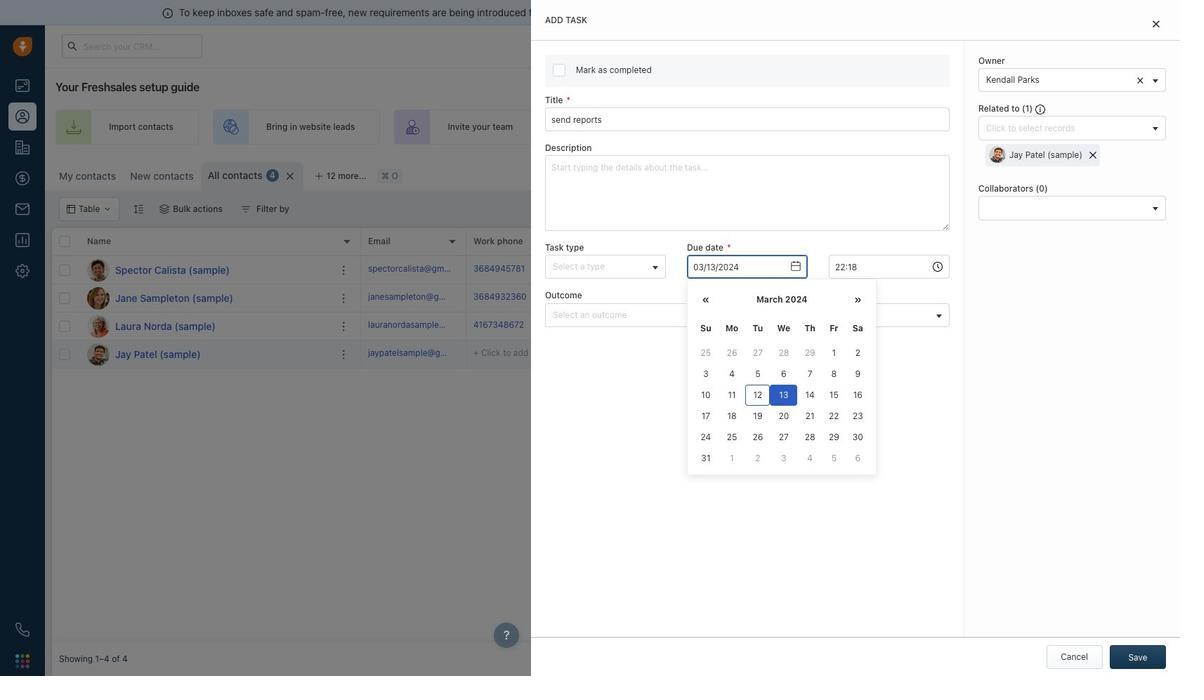 Task type: locate. For each thing, give the bounding box(es) containing it.
Start typing the details about the task… text field
[[545, 156, 950, 231]]

row
[[52, 228, 361, 257]]

-- text field
[[687, 255, 808, 279]]

container_wx8msf4aqz5i3rn1 image
[[241, 205, 251, 214], [579, 293, 589, 303], [899, 322, 909, 331]]

0 horizontal spatial container_wx8msf4aqz5i3rn1 image
[[241, 205, 251, 214]]

None text field
[[829, 255, 950, 279]]

2 horizontal spatial container_wx8msf4aqz5i3rn1 image
[[899, 322, 909, 331]]

s image
[[87, 259, 110, 282]]

cell
[[994, 257, 1099, 284], [1099, 257, 1181, 284], [994, 285, 1099, 312], [1099, 285, 1181, 312], [994, 313, 1099, 340], [1099, 313, 1181, 340], [572, 341, 678, 368], [994, 341, 1099, 368], [1099, 341, 1181, 368]]

1 vertical spatial container_wx8msf4aqz5i3rn1 image
[[579, 293, 589, 303]]

dialog
[[531, 0, 1181, 677]]

0 vertical spatial container_wx8msf4aqz5i3rn1 image
[[241, 205, 251, 214]]

grid
[[52, 228, 1181, 643]]

1 row group from the left
[[52, 257, 361, 369]]

freshworks switcher image
[[15, 655, 30, 669]]

Search your CRM... text field
[[62, 34, 202, 58]]

row group
[[52, 257, 361, 369], [361, 257, 1181, 369]]

1 horizontal spatial container_wx8msf4aqz5i3rn1 image
[[579, 293, 589, 303]]

previous month image
[[703, 296, 710, 306]]

press space to select this row. row
[[52, 257, 361, 285], [361, 257, 1181, 285], [52, 285, 361, 313], [361, 285, 1181, 313], [52, 313, 361, 341], [361, 313, 1181, 341], [52, 341, 361, 369], [361, 341, 1181, 369]]

Enter title of task text field
[[545, 108, 950, 132]]

None search field
[[983, 201, 1148, 216]]

tab panel
[[531, 0, 1181, 677]]



Task type: describe. For each thing, give the bounding box(es) containing it.
phone element
[[8, 616, 37, 645]]

j image
[[87, 287, 110, 310]]

container_wx8msf4aqz5i3rn1 image
[[160, 205, 170, 214]]

Click to select records search field
[[983, 121, 1148, 136]]

2 row group from the left
[[361, 257, 1181, 369]]

l image
[[87, 315, 110, 338]]

phone image
[[15, 623, 30, 638]]

close image
[[1153, 20, 1160, 28]]

next month image
[[855, 296, 862, 306]]

2 vertical spatial container_wx8msf4aqz5i3rn1 image
[[899, 322, 909, 331]]

j image
[[87, 343, 110, 366]]



Task type: vqa. For each thing, say whether or not it's contained in the screenshot.
1st row group from right
yes



